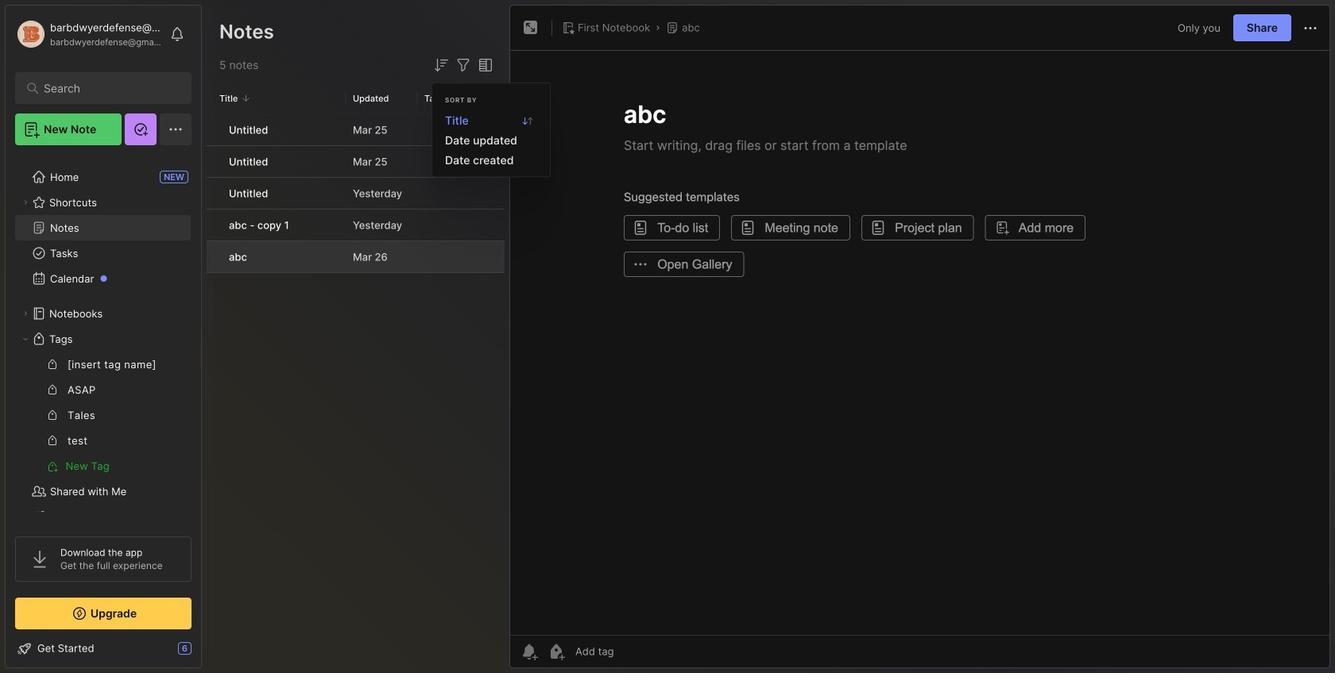 Task type: locate. For each thing, give the bounding box(es) containing it.
tree inside main element
[[6, 155, 201, 565]]

row group
[[207, 114, 505, 274]]

tree
[[6, 155, 201, 565]]

Search text field
[[44, 81, 170, 96]]

none search field inside main element
[[44, 79, 170, 98]]

Add filters field
[[454, 56, 473, 75]]

cell
[[207, 114, 219, 145], [207, 146, 219, 177], [207, 178, 219, 209], [207, 210, 219, 241], [207, 242, 219, 273]]

expand notebooks image
[[21, 309, 30, 319]]

Note Editor text field
[[510, 50, 1330, 636]]

group
[[15, 352, 191, 479]]

expand note image
[[521, 18, 540, 37]]

dropdown list menu
[[432, 110, 550, 171]]

5 cell from the top
[[207, 242, 219, 273]]

main element
[[0, 0, 207, 674]]

expand tags image
[[21, 335, 30, 344]]

View options field
[[473, 56, 495, 75]]

group inside tree
[[15, 352, 191, 479]]

None search field
[[44, 79, 170, 98]]



Task type: describe. For each thing, give the bounding box(es) containing it.
add a reminder image
[[520, 643, 539, 662]]

3 cell from the top
[[207, 178, 219, 209]]

More actions field
[[1301, 18, 1320, 38]]

Add tag field
[[574, 645, 693, 659]]

note window element
[[509, 5, 1330, 673]]

4 cell from the top
[[207, 210, 219, 241]]

add tag image
[[547, 643, 566, 662]]

1 cell from the top
[[207, 114, 219, 145]]

add filters image
[[454, 56, 473, 75]]

more actions image
[[1301, 19, 1320, 38]]

Account field
[[15, 18, 162, 50]]

Sort options field
[[432, 56, 451, 75]]

Help and Learning task checklist field
[[6, 637, 201, 662]]

click to collapse image
[[201, 645, 213, 664]]

2 cell from the top
[[207, 146, 219, 177]]



Task type: vqa. For each thing, say whether or not it's contained in the screenshot.
2nd cell
yes



